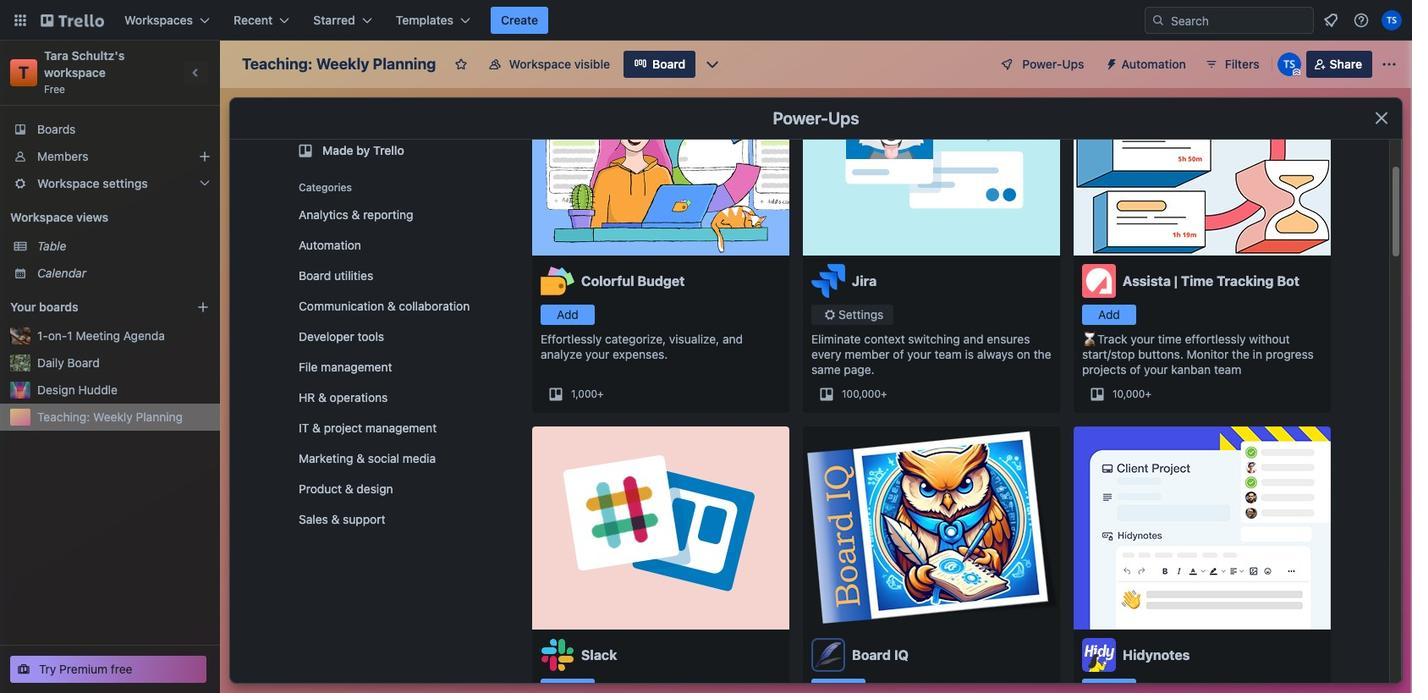 Task type: locate. For each thing, give the bounding box(es) containing it.
& for it
[[312, 421, 321, 435]]

the left in
[[1232, 347, 1250, 361]]

3 + from the left
[[1146, 388, 1152, 400]]

tara schultz (taraschultz7) image
[[1278, 52, 1301, 76]]

hidynotes
[[1123, 647, 1190, 663]]

developer
[[299, 329, 354, 344]]

of inside eliminate context switching and ensures every member of your team is always on the same page.
[[893, 347, 904, 361]]

meeting
[[76, 328, 120, 343]]

without
[[1250, 332, 1290, 346]]

colorful budget
[[581, 273, 685, 289]]

1 vertical spatial team
[[1215, 362, 1242, 377]]

and for jira
[[964, 332, 984, 346]]

your inside eliminate context switching and ensures every member of your team is always on the same page.
[[908, 347, 932, 361]]

hr
[[299, 390, 315, 405]]

power- inside power-ups button
[[1023, 57, 1062, 71]]

0 horizontal spatial power-
[[773, 108, 829, 128]]

sm image right power-ups button at right top
[[1098, 51, 1122, 74]]

teaching: weekly planning inside text field
[[242, 55, 436, 73]]

board up design huddle
[[67, 355, 100, 370]]

team inside eliminate context switching and ensures every member of your team is always on the same page.
[[935, 347, 962, 361]]

weekly inside teaching: weekly planning text field
[[316, 55, 369, 73]]

0 horizontal spatial and
[[723, 332, 743, 346]]

1 vertical spatial power-
[[773, 108, 829, 128]]

0 vertical spatial sm image
[[1098, 51, 1122, 74]]

workspace settings button
[[0, 170, 220, 197]]

management down 'hr & operations' link
[[366, 421, 437, 435]]

management up operations
[[321, 360, 392, 374]]

analytics & reporting
[[299, 207, 413, 222]]

eliminate
[[812, 332, 861, 346]]

1 horizontal spatial add button
[[1083, 305, 1137, 325]]

ups inside button
[[1062, 57, 1085, 71]]

& right hr
[[318, 390, 327, 405]]

board utilities link
[[289, 262, 492, 289]]

made
[[322, 143, 354, 157]]

of inside ⌛track your time effortlessly without start/stop buttons.  monitor the in progress projects of your kanban team
[[1130, 362, 1141, 377]]

team down switching at right top
[[935, 347, 962, 361]]

analytics & reporting link
[[289, 201, 492, 229]]

0 horizontal spatial the
[[1034, 347, 1052, 361]]

1 horizontal spatial of
[[1130, 362, 1141, 377]]

1 horizontal spatial ups
[[1062, 57, 1085, 71]]

1 horizontal spatial teaching:
[[242, 55, 313, 73]]

0 vertical spatial of
[[893, 347, 904, 361]]

your down effortlessly
[[586, 347, 610, 361]]

1 horizontal spatial teaching: weekly planning
[[242, 55, 436, 73]]

sm image up eliminate at the top right of page
[[822, 306, 839, 323]]

buttons.
[[1139, 347, 1184, 361]]

sm image inside settings link
[[822, 306, 839, 323]]

monitor
[[1187, 347, 1229, 361]]

on
[[1017, 347, 1031, 361]]

sm image inside automation button
[[1098, 51, 1122, 74]]

0 horizontal spatial automation
[[299, 238, 361, 252]]

0 vertical spatial weekly
[[316, 55, 369, 73]]

& for analytics
[[352, 207, 360, 222]]

automation down search image
[[1122, 57, 1186, 71]]

teaching: down recent popup button at the left
[[242, 55, 313, 73]]

0 horizontal spatial add
[[557, 307, 579, 322]]

0 horizontal spatial ups
[[829, 108, 860, 128]]

& for hr
[[318, 390, 327, 405]]

add up effortlessly
[[557, 307, 579, 322]]

0 vertical spatial team
[[935, 347, 962, 361]]

1 vertical spatial workspace
[[37, 176, 100, 190]]

of up 10,000 +
[[1130, 362, 1141, 377]]

2 and from the left
[[964, 332, 984, 346]]

& down board utilities "link"
[[388, 299, 396, 313]]

settings
[[839, 307, 884, 322]]

teaching: down design
[[37, 410, 90, 424]]

the inside ⌛track your time effortlessly without start/stop buttons.  monitor the in progress projects of your kanban team
[[1232, 347, 1250, 361]]

recent button
[[223, 7, 300, 34]]

+
[[598, 388, 604, 400], [881, 388, 887, 400], [1146, 388, 1152, 400]]

1 horizontal spatial automation
[[1122, 57, 1186, 71]]

power-ups
[[1023, 57, 1085, 71], [773, 108, 860, 128]]

2 horizontal spatial +
[[1146, 388, 1152, 400]]

& right it
[[312, 421, 321, 435]]

0 vertical spatial planning
[[373, 55, 436, 73]]

1 vertical spatial sm image
[[822, 306, 839, 323]]

schultz's
[[72, 48, 125, 63]]

free
[[44, 83, 65, 96]]

0 notifications image
[[1321, 10, 1342, 30]]

1 horizontal spatial add
[[1099, 307, 1121, 322]]

board left iq
[[852, 647, 891, 663]]

templates
[[396, 13, 454, 27]]

add button for colorful budget
[[541, 305, 595, 325]]

0 horizontal spatial team
[[935, 347, 962, 361]]

and right visualize,
[[723, 332, 743, 346]]

automation button
[[1098, 51, 1197, 78]]

0 vertical spatial power-ups
[[1023, 57, 1085, 71]]

1 add from the left
[[557, 307, 579, 322]]

⌛track your time effortlessly without start/stop buttons.  monitor the in progress projects of your kanban team
[[1083, 332, 1314, 377]]

& right sales
[[331, 512, 340, 526]]

1 vertical spatial of
[[1130, 362, 1141, 377]]

2 + from the left
[[881, 388, 887, 400]]

board inside "link"
[[299, 268, 331, 283]]

planning
[[373, 55, 436, 73], [136, 410, 183, 424]]

1 vertical spatial ups
[[829, 108, 860, 128]]

members
[[37, 149, 88, 163]]

1 horizontal spatial power-ups
[[1023, 57, 1085, 71]]

the right on
[[1034, 347, 1052, 361]]

1 + from the left
[[598, 388, 604, 400]]

& left design
[[345, 482, 354, 496]]

1 the from the left
[[1034, 347, 1052, 361]]

1 horizontal spatial planning
[[373, 55, 436, 73]]

& for product
[[345, 482, 354, 496]]

0 vertical spatial workspace
[[509, 57, 571, 71]]

board
[[653, 57, 686, 71], [299, 268, 331, 283], [67, 355, 100, 370], [852, 647, 891, 663]]

media
[[403, 451, 436, 466]]

2 the from the left
[[1232, 347, 1250, 361]]

is
[[965, 347, 974, 361]]

teaching: weekly planning down starred popup button
[[242, 55, 436, 73]]

your down buttons.
[[1144, 362, 1169, 377]]

table
[[37, 239, 66, 253]]

add for assista | time tracking bot
[[1099, 307, 1121, 322]]

1-
[[37, 328, 48, 343]]

Search field
[[1165, 8, 1314, 33]]

0 horizontal spatial planning
[[136, 410, 183, 424]]

members link
[[0, 143, 220, 170]]

1 vertical spatial teaching:
[[37, 410, 90, 424]]

1 horizontal spatial team
[[1215, 362, 1242, 377]]

and inside eliminate context switching and ensures every member of your team is always on the same page.
[[964, 332, 984, 346]]

sm image for automation button
[[1098, 51, 1122, 74]]

visible
[[575, 57, 610, 71]]

categories
[[299, 181, 352, 194]]

+ down buttons.
[[1146, 388, 1152, 400]]

1 horizontal spatial power-
[[1023, 57, 1062, 71]]

& for marketing
[[357, 451, 365, 466]]

0 horizontal spatial teaching: weekly planning
[[37, 410, 183, 424]]

1-on-1 meeting agenda
[[37, 328, 165, 343]]

automation inside button
[[1122, 57, 1186, 71]]

start/stop
[[1083, 347, 1135, 361]]

weekly
[[316, 55, 369, 73], [93, 410, 133, 424]]

2 add button from the left
[[1083, 305, 1137, 325]]

1 horizontal spatial weekly
[[316, 55, 369, 73]]

2 vertical spatial workspace
[[10, 210, 73, 224]]

table link
[[37, 238, 210, 255]]

add up ⌛track
[[1099, 307, 1121, 322]]

and up is
[[964, 332, 984, 346]]

workspace settings
[[37, 176, 148, 190]]

management
[[321, 360, 392, 374], [366, 421, 437, 435]]

product
[[299, 482, 342, 496]]

your boards with 4 items element
[[10, 297, 171, 317]]

starred button
[[303, 7, 382, 34]]

workspace inside button
[[509, 57, 571, 71]]

0 horizontal spatial sm image
[[822, 306, 839, 323]]

0 vertical spatial teaching:
[[242, 55, 313, 73]]

board link
[[624, 51, 696, 78]]

add button up ⌛track
[[1083, 305, 1137, 325]]

100,000
[[842, 388, 881, 400]]

calendar link
[[37, 265, 210, 282]]

board left utilities
[[299, 268, 331, 283]]

0 horizontal spatial add button
[[541, 305, 595, 325]]

developer tools
[[299, 329, 384, 344]]

workspace navigation collapse icon image
[[185, 61, 208, 85]]

marketing & social media link
[[289, 445, 492, 472]]

planning down templates
[[373, 55, 436, 73]]

2 add from the left
[[1099, 307, 1121, 322]]

0 horizontal spatial weekly
[[93, 410, 133, 424]]

0 vertical spatial power-
[[1023, 57, 1062, 71]]

weekly down design huddle link
[[93, 410, 133, 424]]

workspace visible
[[509, 57, 610, 71]]

workspace down members
[[37, 176, 100, 190]]

ups
[[1062, 57, 1085, 71], [829, 108, 860, 128]]

1 vertical spatial planning
[[136, 410, 183, 424]]

time
[[1182, 273, 1214, 289]]

+ for jira
[[881, 388, 887, 400]]

workspace up table
[[10, 210, 73, 224]]

1 horizontal spatial +
[[881, 388, 887, 400]]

0 horizontal spatial power-ups
[[773, 108, 860, 128]]

0 horizontal spatial +
[[598, 388, 604, 400]]

and inside effortlessly categorize, visualize, and analyze your expenses.
[[723, 332, 743, 346]]

file management link
[[289, 354, 492, 381]]

0 vertical spatial automation
[[1122, 57, 1186, 71]]

sm image for settings link
[[822, 306, 839, 323]]

daily board
[[37, 355, 100, 370]]

your down switching at right top
[[908, 347, 932, 361]]

1 vertical spatial automation
[[299, 238, 361, 252]]

1 horizontal spatial sm image
[[1098, 51, 1122, 74]]

1 vertical spatial teaching: weekly planning
[[37, 410, 183, 424]]

0 vertical spatial teaching: weekly planning
[[242, 55, 436, 73]]

of down context
[[893, 347, 904, 361]]

communication & collaboration
[[299, 299, 470, 313]]

automation up board utilities
[[299, 238, 361, 252]]

workspace for workspace views
[[10, 210, 73, 224]]

marketing
[[299, 451, 353, 466]]

& right analytics
[[352, 207, 360, 222]]

tara schultz (taraschultz7) image
[[1382, 10, 1402, 30]]

planning down design huddle link
[[136, 410, 183, 424]]

try
[[39, 662, 56, 676]]

visualize,
[[669, 332, 720, 346]]

& left social
[[357, 451, 365, 466]]

eliminate context switching and ensures every member of your team is always on the same page.
[[812, 332, 1052, 377]]

automation link
[[289, 232, 492, 259]]

every
[[812, 347, 842, 361]]

team
[[935, 347, 962, 361], [1215, 362, 1242, 377]]

agenda
[[123, 328, 165, 343]]

1 vertical spatial weekly
[[93, 410, 133, 424]]

effortlessly
[[541, 332, 602, 346]]

sales & support
[[299, 512, 386, 526]]

hr & operations
[[299, 390, 388, 405]]

weekly down starred popup button
[[316, 55, 369, 73]]

0 horizontal spatial teaching:
[[37, 410, 90, 424]]

1 horizontal spatial and
[[964, 332, 984, 346]]

Board name text field
[[234, 51, 445, 78]]

iq
[[895, 647, 909, 663]]

tara schultz's workspace link
[[44, 48, 128, 80]]

sm image
[[1098, 51, 1122, 74], [822, 306, 839, 323]]

workspace inside dropdown button
[[37, 176, 100, 190]]

always
[[977, 347, 1014, 361]]

add button up effortlessly
[[541, 305, 595, 325]]

0 vertical spatial ups
[[1062, 57, 1085, 71]]

made by trello
[[322, 143, 404, 157]]

+ down effortlessly
[[598, 388, 604, 400]]

boards
[[39, 300, 78, 314]]

1 add button from the left
[[541, 305, 595, 325]]

1 and from the left
[[723, 332, 743, 346]]

workspace down the create button
[[509, 57, 571, 71]]

member
[[845, 347, 890, 361]]

recent
[[234, 13, 273, 27]]

board left customize views image
[[653, 57, 686, 71]]

teaching: weekly planning down huddle
[[37, 410, 183, 424]]

team down monitor
[[1215, 362, 1242, 377]]

sales
[[299, 512, 328, 526]]

0 horizontal spatial of
[[893, 347, 904, 361]]

planning inside text field
[[373, 55, 436, 73]]

your boards
[[10, 300, 78, 314]]

+ down member
[[881, 388, 887, 400]]

your
[[1131, 332, 1155, 346], [586, 347, 610, 361], [908, 347, 932, 361], [1144, 362, 1169, 377]]

add for colorful budget
[[557, 307, 579, 322]]

1 horizontal spatial the
[[1232, 347, 1250, 361]]



Task type: vqa. For each thing, say whether or not it's contained in the screenshot.
Enter a title for this card… text box
no



Task type: describe. For each thing, give the bounding box(es) containing it.
product & design
[[299, 482, 393, 496]]

free
[[111, 662, 132, 676]]

page.
[[844, 362, 875, 377]]

teaching: inside text field
[[242, 55, 313, 73]]

1 vertical spatial power-ups
[[773, 108, 860, 128]]

workspace visible button
[[479, 51, 621, 78]]

workspaces button
[[114, 7, 220, 34]]

board utilities
[[299, 268, 373, 283]]

bot
[[1277, 273, 1300, 289]]

collaboration
[[399, 299, 470, 313]]

design
[[37, 383, 75, 397]]

product & design link
[[289, 476, 492, 503]]

create button
[[491, 7, 549, 34]]

in
[[1253, 347, 1263, 361]]

effortlessly categorize, visualize, and analyze your expenses.
[[541, 332, 743, 361]]

tara
[[44, 48, 69, 63]]

it & project management link
[[289, 415, 492, 442]]

project
[[324, 421, 362, 435]]

|
[[1175, 273, 1178, 289]]

& for sales
[[331, 512, 340, 526]]

switching
[[909, 332, 960, 346]]

context
[[864, 332, 905, 346]]

assista | time tracking bot
[[1123, 273, 1300, 289]]

weekly inside teaching: weekly planning link
[[93, 410, 133, 424]]

developer tools link
[[289, 323, 492, 350]]

same
[[812, 362, 841, 377]]

the inside eliminate context switching and ensures every member of your team is always on the same page.
[[1034, 347, 1052, 361]]

+ for colorful budget
[[598, 388, 604, 400]]

and for colorful budget
[[723, 332, 743, 346]]

⌛track
[[1083, 332, 1128, 346]]

your up buttons.
[[1131, 332, 1155, 346]]

1
[[67, 328, 73, 343]]

assista
[[1123, 273, 1171, 289]]

create
[[501, 13, 538, 27]]

teaching: weekly planning link
[[37, 409, 210, 426]]

add button for assista | time tracking bot
[[1083, 305, 1137, 325]]

analytics
[[299, 207, 349, 222]]

filters
[[1225, 57, 1260, 71]]

try premium free
[[39, 662, 132, 676]]

sales & support link
[[289, 506, 492, 533]]

reporting
[[363, 207, 413, 222]]

workspace views
[[10, 210, 108, 224]]

utilities
[[334, 268, 373, 283]]

slack
[[581, 647, 617, 663]]

templates button
[[386, 7, 481, 34]]

daily board link
[[37, 355, 210, 372]]

projects
[[1083, 362, 1127, 377]]

it
[[299, 421, 309, 435]]

star or unstar board image
[[455, 58, 468, 71]]

settings link
[[812, 305, 894, 325]]

board for board utilities
[[299, 268, 331, 283]]

settings
[[103, 176, 148, 190]]

board iq
[[852, 647, 909, 663]]

progress
[[1266, 347, 1314, 361]]

made by trello link
[[289, 134, 492, 168]]

primary element
[[0, 0, 1413, 41]]

kanban
[[1172, 362, 1211, 377]]

tools
[[358, 329, 384, 344]]

1 vertical spatial management
[[366, 421, 437, 435]]

show menu image
[[1381, 56, 1398, 73]]

workspace for workspace settings
[[37, 176, 100, 190]]

boards
[[37, 122, 76, 136]]

back to home image
[[41, 7, 104, 34]]

+ for assista | time tracking bot
[[1146, 388, 1152, 400]]

by
[[357, 143, 370, 157]]

board for board iq
[[852, 647, 891, 663]]

& for communication
[[388, 299, 396, 313]]

workspace for workspace visible
[[509, 57, 571, 71]]

100,000 +
[[842, 388, 887, 400]]

search image
[[1152, 14, 1165, 27]]

team inside ⌛track your time effortlessly without start/stop buttons.  monitor the in progress projects of your kanban team
[[1215, 362, 1242, 377]]

effortlessly
[[1185, 332, 1246, 346]]

categorize,
[[605, 332, 666, 346]]

daily
[[37, 355, 64, 370]]

share
[[1330, 57, 1363, 71]]

communication
[[299, 299, 384, 313]]

try premium free button
[[10, 656, 207, 683]]

design huddle link
[[37, 382, 210, 399]]

1,000 +
[[571, 388, 604, 400]]

tara schultz's workspace free
[[44, 48, 128, 96]]

power-ups inside button
[[1023, 57, 1085, 71]]

colorful
[[581, 273, 634, 289]]

ensures
[[987, 332, 1030, 346]]

this member is an admin of this board. image
[[1293, 69, 1301, 76]]

open information menu image
[[1353, 12, 1370, 29]]

your inside effortlessly categorize, visualize, and analyze your expenses.
[[586, 347, 610, 361]]

premium
[[59, 662, 108, 676]]

on-
[[48, 328, 67, 343]]

0 vertical spatial management
[[321, 360, 392, 374]]

customize views image
[[704, 56, 721, 73]]

your
[[10, 300, 36, 314]]

huddle
[[78, 383, 118, 397]]

add board image
[[196, 300, 210, 314]]

board for board
[[653, 57, 686, 71]]

operations
[[330, 390, 388, 405]]

starred
[[313, 13, 355, 27]]

share button
[[1307, 51, 1373, 78]]

board inside 'link'
[[67, 355, 100, 370]]

marketing & social media
[[299, 451, 436, 466]]

10,000
[[1113, 388, 1146, 400]]

it & project management
[[299, 421, 437, 435]]



